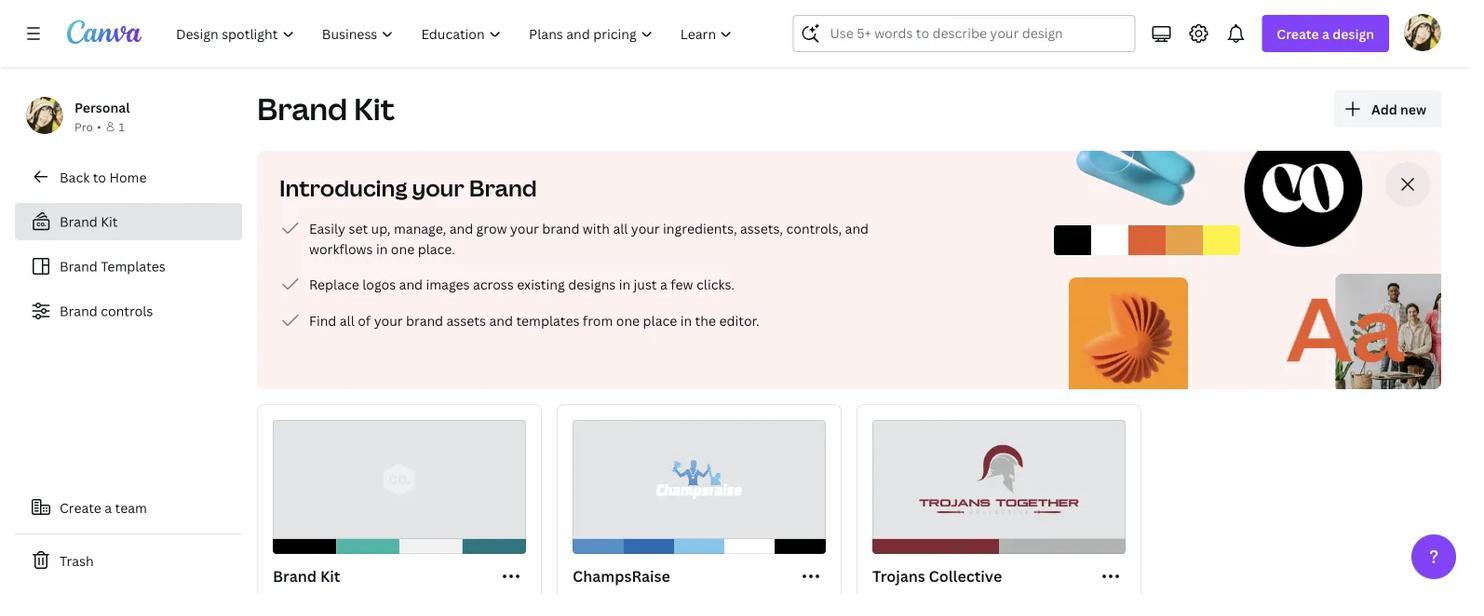 Task type: vqa. For each thing, say whether or not it's contained in the screenshot.
THE 0:01
no



Task type: locate. For each thing, give the bounding box(es) containing it.
trojans
[[873, 566, 926, 586]]

1 horizontal spatial list
[[279, 217, 876, 332]]

a inside create a team button
[[105, 499, 112, 517]]

create
[[1277, 25, 1320, 42], [60, 499, 101, 517]]

a
[[1323, 25, 1330, 42], [660, 275, 668, 293], [105, 499, 112, 517]]

0 horizontal spatial a
[[105, 499, 112, 517]]

your
[[412, 173, 465, 203], [510, 219, 539, 237], [631, 219, 660, 237], [374, 312, 403, 329]]

trojans collective
[[873, 566, 1002, 586]]

0 vertical spatial brand
[[542, 219, 580, 237]]

0 vertical spatial all
[[613, 219, 628, 237]]

0 horizontal spatial kit
[[101, 213, 118, 231]]

editor.
[[720, 312, 760, 329]]

brand
[[542, 219, 580, 237], [406, 312, 443, 329]]

in left 'just'
[[619, 275, 631, 293]]

templates
[[516, 312, 580, 329]]

in
[[376, 240, 388, 258], [619, 275, 631, 293], [681, 312, 692, 329]]

brand controls
[[60, 302, 153, 320]]

one right from
[[616, 312, 640, 329]]

1 horizontal spatial all
[[613, 219, 628, 237]]

all left of
[[340, 312, 355, 329]]

one inside "easily set up, manage, and grow your brand with all your ingredients, assets, controls, and workflows in one place."
[[391, 240, 415, 258]]

a left team
[[105, 499, 112, 517]]

0 horizontal spatial all
[[340, 312, 355, 329]]

one
[[391, 240, 415, 258], [616, 312, 640, 329]]

1 horizontal spatial brand
[[542, 219, 580, 237]]

2 vertical spatial in
[[681, 312, 692, 329]]

2 vertical spatial kit
[[320, 566, 340, 586]]

replace
[[309, 275, 359, 293]]

create left design
[[1277, 25, 1320, 42]]

brand kit inside button
[[273, 566, 340, 586]]

controls,
[[787, 219, 842, 237]]

brand kit inside 'list'
[[60, 213, 118, 231]]

brand left with
[[542, 219, 580, 237]]

1 vertical spatial brand kit
[[60, 213, 118, 231]]

assets,
[[741, 219, 783, 237]]

0 vertical spatial kit
[[354, 88, 395, 129]]

1 vertical spatial brand
[[406, 312, 443, 329]]

and right assets
[[489, 312, 513, 329]]

home
[[109, 168, 147, 186]]

create inside button
[[60, 499, 101, 517]]

1 vertical spatial create
[[60, 499, 101, 517]]

templates
[[101, 258, 166, 275]]

0 vertical spatial create
[[1277, 25, 1320, 42]]

all inside "easily set up, manage, and grow your brand with all your ingredients, assets, controls, and workflows in one place."
[[613, 219, 628, 237]]

brand kit
[[257, 88, 395, 129], [60, 213, 118, 231], [273, 566, 340, 586]]

0 vertical spatial in
[[376, 240, 388, 258]]

brand kit link
[[15, 203, 242, 240]]

to
[[93, 168, 106, 186]]

personal
[[75, 98, 130, 116]]

2 vertical spatial a
[[105, 499, 112, 517]]

2 vertical spatial brand kit
[[273, 566, 340, 586]]

1 horizontal spatial kit
[[320, 566, 340, 586]]

1 vertical spatial all
[[340, 312, 355, 329]]

ingredients,
[[663, 219, 737, 237]]

kit inside button
[[320, 566, 340, 586]]

list
[[15, 203, 242, 330], [279, 217, 876, 332]]

0 horizontal spatial in
[[376, 240, 388, 258]]

in inside "easily set up, manage, and grow your brand with all your ingredients, assets, controls, and workflows in one place."
[[376, 240, 388, 258]]

list containing brand kit
[[15, 203, 242, 330]]

0 horizontal spatial create
[[60, 499, 101, 517]]

and
[[450, 219, 473, 237], [845, 219, 869, 237], [399, 275, 423, 293], [489, 312, 513, 329]]

1 horizontal spatial one
[[616, 312, 640, 329]]

easily set up, manage, and grow your brand with all your ingredients, assets, controls, and workflows in one place.
[[309, 219, 869, 258]]

add new button
[[1335, 90, 1442, 128]]

0 horizontal spatial list
[[15, 203, 242, 330]]

kit
[[354, 88, 395, 129], [101, 213, 118, 231], [320, 566, 340, 586]]

0 horizontal spatial one
[[391, 240, 415, 258]]

clicks.
[[697, 275, 735, 293]]

create for create a design
[[1277, 25, 1320, 42]]

place.
[[418, 240, 455, 258]]

team
[[115, 499, 147, 517]]

1 vertical spatial in
[[619, 275, 631, 293]]

all right with
[[613, 219, 628, 237]]

0 vertical spatial one
[[391, 240, 415, 258]]

all
[[613, 219, 628, 237], [340, 312, 355, 329]]

a left design
[[1323, 25, 1330, 42]]

1 horizontal spatial a
[[660, 275, 668, 293]]

create inside dropdown button
[[1277, 25, 1320, 42]]

new
[[1401, 100, 1427, 118]]

1 vertical spatial kit
[[101, 213, 118, 231]]

create a team button
[[15, 489, 242, 526]]

a left 'few' at the top of the page
[[660, 275, 668, 293]]

in left the on the left
[[681, 312, 692, 329]]

your up manage,
[[412, 173, 465, 203]]

2 horizontal spatial a
[[1323, 25, 1330, 42]]

trash link
[[15, 542, 242, 579]]

just
[[634, 275, 657, 293]]

create a design
[[1277, 25, 1375, 42]]

0 vertical spatial a
[[1323, 25, 1330, 42]]

1 horizontal spatial create
[[1277, 25, 1320, 42]]

across
[[473, 275, 514, 293]]

create left team
[[60, 499, 101, 517]]

brand left assets
[[406, 312, 443, 329]]

a inside create a design dropdown button
[[1323, 25, 1330, 42]]

design
[[1333, 25, 1375, 42]]

pro
[[75, 119, 93, 134]]

one down manage,
[[391, 240, 415, 258]]

0 horizontal spatial brand
[[406, 312, 443, 329]]

find all of your brand assets and templates from one place in the editor.
[[309, 312, 760, 329]]

brand inside "easily set up, manage, and grow your brand with all your ingredients, assets, controls, and workflows in one place."
[[542, 219, 580, 237]]

brand
[[257, 88, 348, 129], [469, 173, 537, 203], [60, 213, 98, 231], [60, 258, 98, 275], [60, 302, 98, 320], [273, 566, 317, 586]]

trojans collective button
[[857, 404, 1142, 594]]

1 vertical spatial a
[[660, 275, 668, 293]]

in down up,
[[376, 240, 388, 258]]

brand kit button
[[257, 404, 542, 594]]

top level navigation element
[[164, 15, 748, 52]]

champsraise button
[[557, 404, 842, 594]]

Search search field
[[830, 16, 1099, 51]]

None search field
[[793, 15, 1136, 52]]



Task type: describe. For each thing, give the bounding box(es) containing it.
designs
[[568, 275, 616, 293]]

stephanie aranda image
[[1405, 14, 1442, 51]]

from
[[583, 312, 613, 329]]

assets
[[447, 312, 486, 329]]

trojans collective logo image
[[912, 432, 1087, 527]]

of
[[358, 312, 371, 329]]

and right logos
[[399, 275, 423, 293]]

few
[[671, 275, 694, 293]]

set
[[349, 219, 368, 237]]

manage,
[[394, 219, 446, 237]]

replace logos and images across existing designs in just a few clicks.
[[309, 275, 735, 293]]

champsraise
[[573, 566, 671, 586]]

workflows
[[309, 240, 373, 258]]

add
[[1372, 100, 1398, 118]]

add new
[[1372, 100, 1427, 118]]

2 horizontal spatial in
[[681, 312, 692, 329]]

create a team
[[60, 499, 147, 517]]

your right of
[[374, 312, 403, 329]]

logos
[[363, 275, 396, 293]]

brand inside button
[[273, 566, 317, 586]]

champsraise logo image
[[615, 432, 784, 527]]

brand templates link
[[15, 248, 242, 285]]

trash
[[60, 552, 94, 570]]

list containing easily set up, manage, and grow your brand with all your ingredients, assets, controls, and workflows in one place.
[[279, 217, 876, 332]]

back to home link
[[15, 158, 242, 196]]

with
[[583, 219, 610, 237]]

introducing
[[279, 173, 408, 203]]

grow
[[477, 219, 507, 237]]

the
[[695, 312, 716, 329]]

•
[[97, 119, 101, 134]]

a for design
[[1323, 25, 1330, 42]]

images
[[426, 275, 470, 293]]

1 horizontal spatial in
[[619, 275, 631, 293]]

1
[[119, 119, 125, 134]]

1 vertical spatial one
[[616, 312, 640, 329]]

back
[[60, 168, 90, 186]]

and left the grow
[[450, 219, 473, 237]]

and right controls,
[[845, 219, 869, 237]]

your right the grow
[[510, 219, 539, 237]]

pro •
[[75, 119, 101, 134]]

up,
[[371, 219, 391, 237]]

create for create a team
[[60, 499, 101, 517]]

create a design button
[[1262, 15, 1390, 52]]

your right with
[[631, 219, 660, 237]]

existing
[[517, 275, 565, 293]]

find
[[309, 312, 337, 329]]

controls
[[101, 302, 153, 320]]

brand controls link
[[15, 292, 242, 330]]

2 horizontal spatial kit
[[354, 88, 395, 129]]

collective
[[929, 566, 1002, 586]]

0 vertical spatial brand kit
[[257, 88, 395, 129]]

back to home
[[60, 168, 147, 186]]

a for team
[[105, 499, 112, 517]]

easily
[[309, 219, 346, 237]]

brand templates
[[60, 258, 166, 275]]

introducing your brand
[[279, 173, 537, 203]]

place
[[643, 312, 677, 329]]



